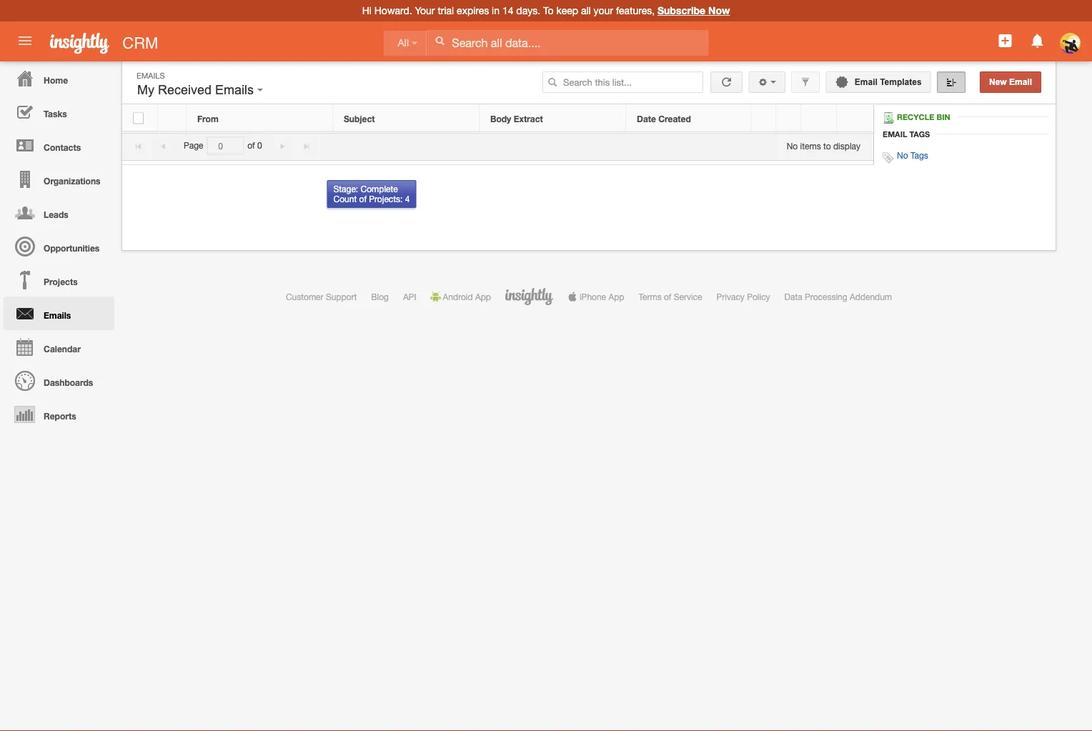 Task type: vqa. For each thing, say whether or not it's contained in the screenshot.
of 1
no



Task type: locate. For each thing, give the bounding box(es) containing it.
of 0
[[247, 141, 262, 151]]

app for android app
[[475, 292, 491, 302]]

subscribe
[[657, 5, 705, 16]]

email for templates
[[855, 77, 877, 87]]

email right new
[[1009, 77, 1032, 87]]

iphone app link
[[567, 292, 624, 302]]

email for tags
[[883, 129, 907, 139]]

search image
[[548, 77, 558, 87]]

features,
[[616, 5, 655, 16]]

data processing addendum
[[784, 292, 892, 302]]

service
[[674, 292, 702, 302]]

1 vertical spatial emails
[[215, 83, 254, 97]]

hi howard. your trial expires in 14 days. to keep all your features, subscribe now
[[362, 5, 730, 16]]

customer support link
[[286, 292, 357, 302]]

of
[[247, 141, 255, 151], [359, 194, 367, 204], [664, 292, 671, 302]]

Search this list... text field
[[543, 71, 703, 93]]

0 horizontal spatial app
[[475, 292, 491, 302]]

notifications image
[[1029, 32, 1046, 49]]

app
[[475, 292, 491, 302], [608, 292, 624, 302]]

customer support
[[286, 292, 357, 302]]

new email link
[[980, 71, 1041, 93]]

1 horizontal spatial emails
[[137, 71, 165, 80]]

my received emails
[[137, 83, 257, 97]]

0 horizontal spatial emails
[[44, 310, 71, 320]]

emails
[[137, 71, 165, 80], [215, 83, 254, 97], [44, 310, 71, 320]]

4
[[405, 194, 410, 204]]

your
[[415, 5, 435, 16]]

of left 0
[[247, 141, 255, 151]]

app right the android
[[475, 292, 491, 302]]

2 vertical spatial emails
[[44, 310, 71, 320]]

row
[[122, 105, 873, 132]]

14
[[502, 5, 513, 16]]

body extract
[[490, 114, 543, 124]]

2 horizontal spatial emails
[[215, 83, 254, 97]]

organizations
[[44, 176, 100, 186]]

new email
[[989, 77, 1032, 87]]

dashboards link
[[4, 364, 114, 397]]

0 vertical spatial emails
[[137, 71, 165, 80]]

0 horizontal spatial no
[[787, 141, 798, 151]]

1 horizontal spatial no
[[897, 150, 908, 160]]

opportunities
[[44, 243, 100, 253]]

now
[[708, 5, 730, 16]]

emails up 'calendar' link
[[44, 310, 71, 320]]

page
[[184, 141, 203, 151]]

privacy
[[716, 292, 745, 302]]

1 horizontal spatial app
[[608, 292, 624, 302]]

0 horizontal spatial email
[[855, 77, 877, 87]]

api link
[[403, 292, 416, 302]]

no for no tags
[[897, 150, 908, 160]]

home
[[44, 75, 68, 85]]

navigation
[[0, 61, 114, 431]]

api
[[403, 292, 416, 302]]

android app
[[443, 292, 491, 302]]

created
[[658, 114, 691, 124]]

stage: complete count of projects: 4
[[333, 184, 410, 204]]

organizations link
[[4, 162, 114, 196]]

display
[[833, 141, 860, 151]]

my received emails button
[[134, 79, 267, 101]]

2 app from the left
[[608, 292, 624, 302]]

email left tags
[[883, 129, 907, 139]]

email left templates
[[855, 77, 877, 87]]

to
[[543, 5, 553, 16]]

tasks
[[44, 109, 67, 119]]

android app link
[[431, 292, 491, 302]]

trial
[[438, 5, 454, 16]]

emails up my
[[137, 71, 165, 80]]

of right terms
[[664, 292, 671, 302]]

opportunities link
[[4, 229, 114, 263]]

1 app from the left
[[475, 292, 491, 302]]

2 vertical spatial of
[[664, 292, 671, 302]]

1 horizontal spatial of
[[359, 194, 367, 204]]

your
[[594, 5, 613, 16]]

Search all data.... text field
[[427, 30, 708, 56]]

no left the tags
[[897, 150, 908, 160]]

templates
[[880, 77, 922, 87]]

crm
[[122, 34, 158, 52]]

None checkbox
[[133, 112, 144, 124]]

calendar
[[44, 344, 81, 354]]

of right count
[[359, 194, 367, 204]]

all
[[398, 37, 409, 49]]

app right "iphone"
[[608, 292, 624, 302]]

refresh list image
[[720, 77, 733, 87]]

0 horizontal spatial of
[[247, 141, 255, 151]]

tasks link
[[4, 95, 114, 129]]

of inside stage: complete count of projects: 4
[[359, 194, 367, 204]]

1 horizontal spatial email
[[883, 129, 907, 139]]

home link
[[4, 61, 114, 95]]

body
[[490, 114, 511, 124]]

emails up from at top
[[215, 83, 254, 97]]

in
[[492, 5, 500, 16]]

1 vertical spatial of
[[359, 194, 367, 204]]

2 horizontal spatial of
[[664, 292, 671, 302]]

2 horizontal spatial email
[[1009, 77, 1032, 87]]

iphone app
[[580, 292, 624, 302]]

email
[[855, 77, 877, 87], [1009, 77, 1032, 87], [883, 129, 907, 139]]

no left items
[[787, 141, 798, 151]]

app for iphone app
[[608, 292, 624, 302]]

no
[[787, 141, 798, 151], [897, 150, 908, 160]]

all link
[[383, 30, 427, 56]]

new
[[989, 77, 1007, 87]]

support
[[326, 292, 357, 302]]

addendum
[[850, 292, 892, 302]]

0 vertical spatial of
[[247, 141, 255, 151]]

policy
[[747, 292, 770, 302]]

iphone
[[580, 292, 606, 302]]

days.
[[516, 5, 540, 16]]



Task type: describe. For each thing, give the bounding box(es) containing it.
no tags link
[[897, 150, 928, 160]]

projects link
[[4, 263, 114, 297]]

emails inside button
[[215, 83, 254, 97]]

complete
[[361, 184, 398, 194]]

privacy policy link
[[716, 292, 770, 302]]

row containing from
[[122, 105, 873, 132]]

contacts
[[44, 142, 81, 152]]

calendar link
[[4, 330, 114, 364]]

no tags
[[897, 150, 928, 160]]

terms
[[638, 292, 662, 302]]

projects:
[[369, 194, 403, 204]]

recycle
[[897, 112, 934, 122]]

recycle bin
[[897, 112, 950, 122]]

bin
[[937, 112, 950, 122]]

tags
[[910, 150, 928, 160]]

show list view filters image
[[801, 77, 811, 87]]

subscribe now link
[[657, 5, 730, 16]]

received
[[158, 83, 212, 97]]

contacts link
[[4, 129, 114, 162]]

data
[[784, 292, 802, 302]]

date created
[[637, 114, 691, 124]]

leads link
[[4, 196, 114, 229]]

dashboards
[[44, 377, 93, 387]]

subject
[[344, 114, 375, 124]]

email tags
[[883, 129, 930, 139]]

terms of service link
[[638, 292, 702, 302]]

navigation containing home
[[0, 61, 114, 431]]

all
[[581, 5, 591, 16]]

email templates link
[[826, 71, 931, 93]]

no items to display
[[787, 141, 860, 151]]

stage:
[[333, 184, 358, 194]]

cog image
[[758, 77, 768, 87]]

from
[[197, 114, 219, 124]]

to
[[823, 141, 831, 151]]

leads
[[44, 209, 68, 219]]

recycle bin link
[[883, 112, 957, 124]]

privacy policy
[[716, 292, 770, 302]]

show sidebar image
[[946, 77, 956, 87]]

0
[[257, 141, 262, 151]]

reports link
[[4, 397, 114, 431]]

items
[[800, 141, 821, 151]]

android
[[443, 292, 473, 302]]

tags
[[909, 129, 930, 139]]

date
[[637, 114, 656, 124]]

extract
[[514, 114, 543, 124]]

white image
[[435, 36, 445, 46]]

blog link
[[371, 292, 389, 302]]

expires
[[457, 5, 489, 16]]

emails inside "link"
[[44, 310, 71, 320]]

howard.
[[374, 5, 412, 16]]

email inside new email link
[[1009, 77, 1032, 87]]

none checkbox inside row
[[133, 112, 144, 124]]

keep
[[556, 5, 578, 16]]

no for no items to display
[[787, 141, 798, 151]]

blog
[[371, 292, 389, 302]]

count
[[333, 194, 357, 204]]

customer
[[286, 292, 323, 302]]

data processing addendum link
[[784, 292, 892, 302]]

email templates
[[852, 77, 922, 87]]

projects
[[44, 277, 78, 287]]

emails link
[[4, 297, 114, 330]]

processing
[[805, 292, 847, 302]]

reports
[[44, 411, 76, 421]]

hi
[[362, 5, 372, 16]]

my
[[137, 83, 154, 97]]



